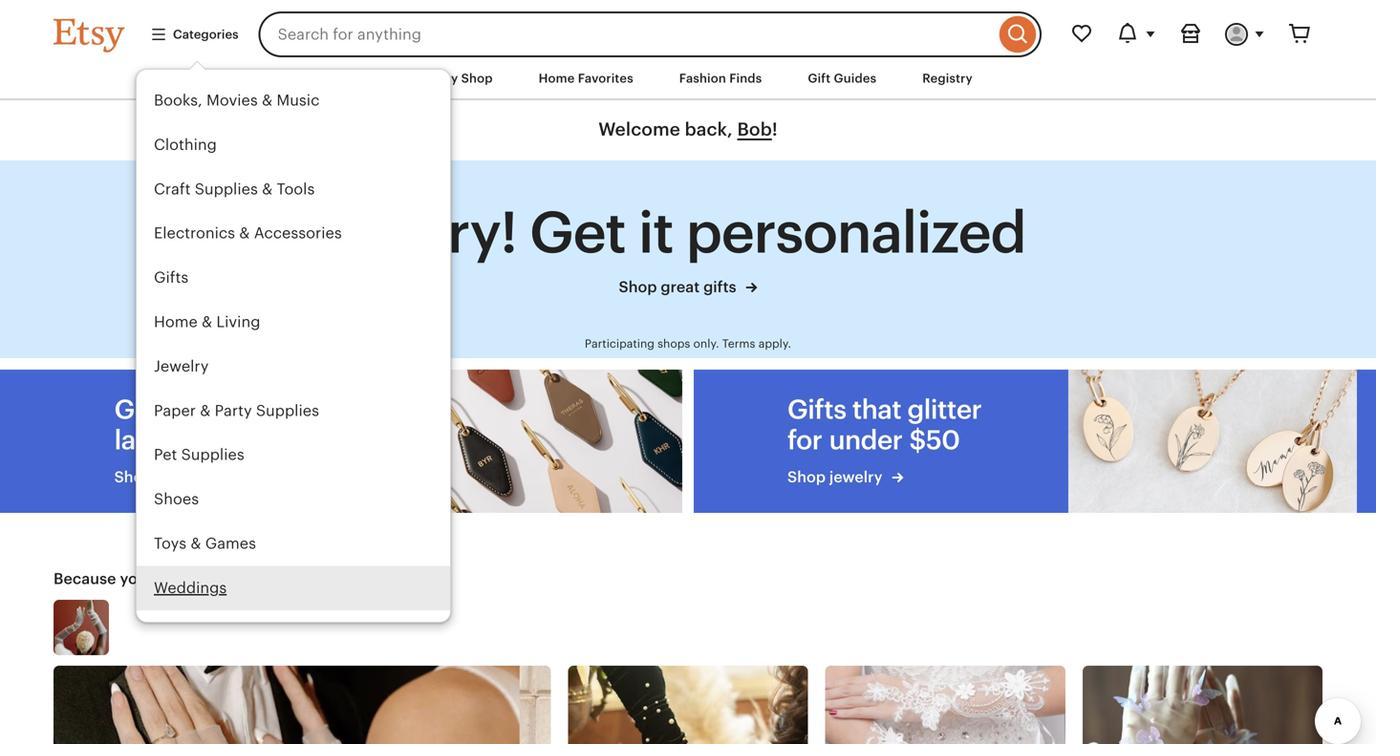 Task type: vqa. For each thing, say whether or not it's contained in the screenshot.
19.95 $
no



Task type: describe. For each thing, give the bounding box(es) containing it.
bath & beauty link
[[137, 34, 450, 78]]

terms apply.
[[723, 337, 792, 350]]

Search for anything text field
[[259, 11, 995, 57]]

get
[[530, 200, 626, 265]]

home & living
[[154, 314, 260, 331]]

pet supplies
[[154, 447, 244, 464]]

gifts
[[704, 278, 737, 296]]

home for home favorites
[[539, 71, 575, 86]]

that
[[853, 394, 902, 425]]

shop great gifts link
[[350, 276, 1026, 299]]

& for living
[[202, 314, 212, 331]]

clothing
[[154, 136, 217, 153]]

gifts for gifts
[[154, 269, 189, 286]]

home favorites link
[[525, 61, 648, 96]]

bath
[[154, 48, 187, 65]]

great
[[661, 278, 700, 296]]

toys
[[154, 535, 187, 553]]

shop now link
[[114, 467, 316, 489]]

participating
[[585, 337, 655, 350]]

books, movies & music link
[[137, 78, 450, 123]]

now
[[156, 469, 187, 486]]

electronics
[[154, 225, 235, 242]]

shop jewelry link
[[788, 467, 992, 489]]

four stainless steel oval plate necklaces shown in gold featuring personalized birth flowers and one with a custom name written in a cursive font. image
[[1069, 370, 1358, 513]]

categories button
[[136, 17, 253, 52]]

last-
[[114, 425, 167, 456]]

viewed
[[151, 571, 204, 588]]

registry
[[923, 71, 973, 86]]

craft
[[154, 181, 191, 198]]

welcome back, bob !
[[599, 119, 778, 140]]

supplies for craft supplies & tools
[[195, 181, 258, 198]]

shop jewelry
[[788, 469, 887, 486]]

jewelry link
[[137, 345, 450, 389]]

shop now
[[114, 469, 191, 486]]

craft supplies & tools
[[154, 181, 315, 198]]

shop for hurry! get it personalized
[[619, 278, 657, 296]]

home for home & living
[[154, 314, 198, 331]]

& inside 'link'
[[262, 92, 273, 109]]

menu inside banner
[[136, 34, 451, 623]]

paper & party supplies
[[154, 402, 319, 420]]

games
[[205, 535, 256, 553]]

& left tools
[[262, 181, 273, 198]]

for under $50
[[788, 425, 960, 456]]

home favorites
[[539, 71, 634, 86]]

because you viewed
[[54, 571, 204, 588]]

banner containing bath & beauty
[[19, 0, 1358, 623]]

only.
[[694, 337, 720, 350]]

shop for gifts that glitter for under $50
[[788, 469, 826, 486]]

shoes
[[154, 491, 199, 508]]

gifts link
[[137, 256, 450, 300]]

gloves with words (quick ship and customization) image
[[54, 666, 551, 745]]

tools
[[277, 181, 315, 198]]

pearls wedding gloves,tea party gloves,butterfly gloves,short lace bridal gloves,wedding gloves image
[[1083, 666, 1323, 745]]

shop for grab those
[[114, 469, 153, 486]]

finds
[[730, 71, 762, 86]]

electronics & accessories
[[154, 225, 342, 242]]

paper & party supplies link
[[137, 389, 450, 433]]

craft supplies & tools link
[[137, 167, 450, 212]]

pet
[[154, 447, 177, 464]]

fashion finds
[[680, 71, 762, 86]]

paper
[[154, 402, 196, 420]]

home & living link
[[137, 300, 450, 345]]

back,
[[685, 119, 733, 140]]

because
[[54, 571, 116, 588]]

supplies for pet supplies
[[181, 447, 244, 464]]



Task type: locate. For each thing, give the bounding box(es) containing it.
grab those last-minute gifts
[[114, 394, 316, 456]]

favorites
[[578, 71, 634, 86]]

minute gifts
[[167, 425, 316, 456]]

gifts inside gifts that glitter for under $50
[[788, 394, 847, 425]]

registry link
[[908, 61, 987, 96]]

shops
[[658, 337, 691, 350]]

gifts for gifts that glitter for under $50
[[788, 394, 847, 425]]

shoes link
[[137, 478, 450, 522]]

it
[[639, 200, 674, 265]]

those
[[181, 394, 251, 425]]

& inside "link"
[[239, 225, 250, 242]]

bob link
[[738, 119, 772, 140]]

party
[[215, 402, 252, 420]]

toys & games
[[154, 535, 256, 553]]

& left party
[[200, 402, 211, 420]]

supplies up the shop now "link" on the bottom left of the page
[[181, 447, 244, 464]]

grab
[[114, 394, 176, 425]]

menu containing bath & beauty
[[136, 34, 451, 623]]

0 horizontal spatial gifts
[[154, 269, 189, 286]]

electronics & accessories link
[[137, 212, 450, 256]]

glitter
[[908, 394, 982, 425]]

gift guides
[[808, 71, 877, 86]]

home up jewelry
[[154, 314, 198, 331]]

supplies down jewelry link
[[256, 402, 319, 420]]

banner
[[19, 0, 1358, 623]]

gifts
[[154, 269, 189, 286], [788, 394, 847, 425]]

gifts left that
[[788, 394, 847, 425]]

menu bar
[[19, 57, 1358, 101]]

shop left jewelry
[[788, 469, 826, 486]]

books, movies & music
[[154, 92, 320, 109]]

music
[[277, 92, 320, 109]]

weddings
[[154, 580, 227, 597]]

& down craft supplies & tools at the left of the page
[[239, 225, 250, 242]]

0 vertical spatial home
[[539, 71, 575, 86]]

& for games
[[191, 535, 201, 553]]

gloves // no beading // spring capsule image
[[54, 600, 109, 656]]

1 vertical spatial supplies
[[256, 402, 319, 420]]

gifts that glitter for under $50
[[788, 394, 982, 456]]

1 vertical spatial home
[[154, 314, 198, 331]]

living
[[216, 314, 260, 331]]

welcome
[[599, 119, 681, 140]]

shop great gifts
[[619, 278, 740, 296]]

toys & games link
[[137, 522, 450, 566]]

None search field
[[259, 11, 1042, 57]]

shop
[[619, 278, 657, 296], [114, 469, 153, 486], [788, 469, 826, 486]]

participating shops only. terms apply.
[[585, 337, 792, 350]]

jewelry
[[830, 469, 883, 486]]

supplies up electronics & accessories
[[195, 181, 258, 198]]

& for accessories
[[239, 225, 250, 242]]

categories
[[173, 27, 239, 41]]

shop down last- at the left bottom of the page
[[114, 469, 153, 486]]

clothing link
[[137, 123, 450, 167]]

0 vertical spatial supplies
[[195, 181, 258, 198]]

italian leather key chains featuring solid brass oval keyrings shown in a variety of colors and personalized options. image
[[394, 370, 683, 513]]

1 horizontal spatial home
[[539, 71, 575, 86]]

0 horizontal spatial shop
[[114, 469, 153, 486]]

hurry! get it personalized
[[350, 200, 1026, 265]]

& left living
[[202, 314, 212, 331]]

!
[[772, 119, 778, 140]]

gifts down the electronics
[[154, 269, 189, 286]]

& for beauty
[[191, 48, 202, 65]]

& right toys
[[191, 535, 201, 553]]

& left music
[[262, 92, 273, 109]]

ivory lace bridal gloves,pearl long lace glove,fingerless ivory gloves,vintage wedding gloves image
[[826, 666, 1066, 745]]

hurry!
[[350, 200, 517, 265]]

& for party
[[200, 402, 211, 420]]

0 horizontal spatial home
[[154, 314, 198, 331]]

0 vertical spatial gifts
[[154, 269, 189, 286]]

1 vertical spatial gifts
[[788, 394, 847, 425]]

black vintage gloves,long pearl gloves,black velet gloves,opera elbow costume gloves,gift for her image
[[568, 666, 808, 745]]

personalized
[[686, 200, 1026, 265]]

beauty
[[206, 48, 256, 65]]

fashion
[[680, 71, 727, 86]]

1 horizontal spatial gifts
[[788, 394, 847, 425]]

shop left great
[[619, 278, 657, 296]]

home left favorites
[[539, 71, 575, 86]]

menu
[[136, 34, 451, 623]]

books,
[[154, 92, 202, 109]]

fashion finds link
[[665, 61, 777, 96]]

menu bar containing home favorites
[[19, 57, 1358, 101]]

movies
[[206, 92, 258, 109]]

jewelry
[[154, 358, 209, 375]]

pet supplies link
[[137, 433, 450, 478]]

&
[[191, 48, 202, 65], [262, 92, 273, 109], [262, 181, 273, 198], [239, 225, 250, 242], [202, 314, 212, 331], [200, 402, 211, 420], [191, 535, 201, 553]]

shop inside "link"
[[114, 469, 153, 486]]

guides
[[834, 71, 877, 86]]

& down categories
[[191, 48, 202, 65]]

weddings link
[[137, 566, 450, 611]]

gift
[[808, 71, 831, 86]]

1 horizontal spatial shop
[[619, 278, 657, 296]]

2 vertical spatial supplies
[[181, 447, 244, 464]]

home
[[539, 71, 575, 86], [154, 314, 198, 331]]

accessories
[[254, 225, 342, 242]]

bath & beauty
[[154, 48, 256, 65]]

you
[[120, 571, 147, 588]]

bob
[[738, 119, 772, 140]]

2 horizontal spatial shop
[[788, 469, 826, 486]]

supplies
[[195, 181, 258, 198], [256, 402, 319, 420], [181, 447, 244, 464]]

gift guides link
[[794, 61, 891, 96]]



